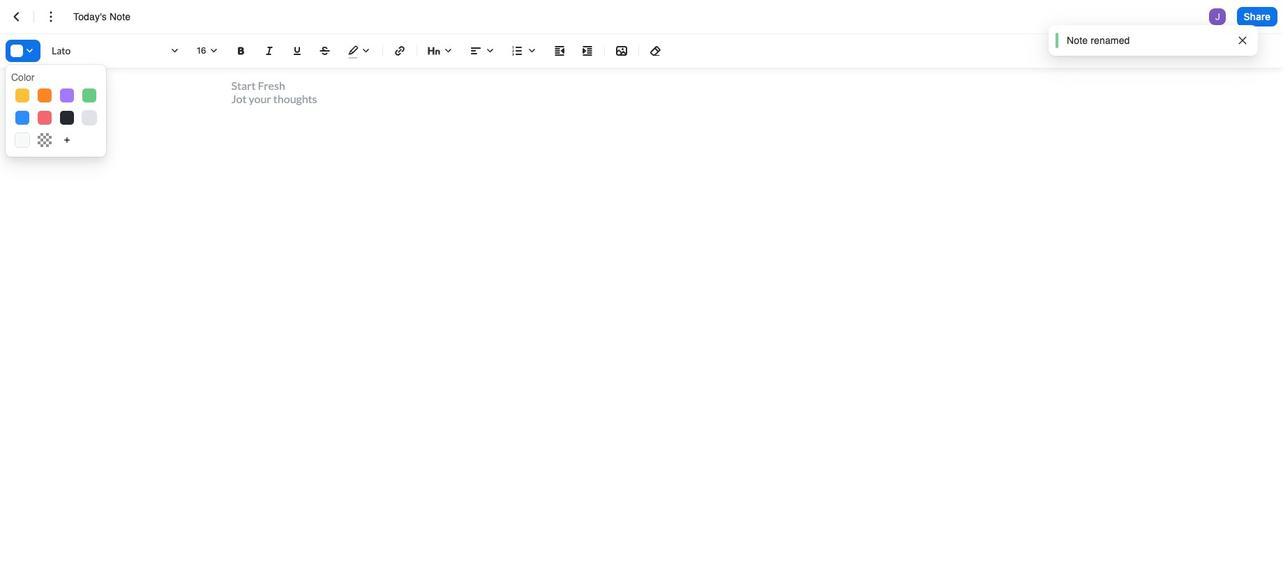 Task type: locate. For each thing, give the bounding box(es) containing it.
decrease indent image
[[551, 43, 568, 59]]

increase indent image
[[579, 43, 596, 59]]

clear menu item
[[38, 133, 52, 147]]

note renamed
[[1067, 35, 1130, 46]]

16
[[197, 45, 206, 56]]

16 button
[[191, 40, 225, 62]]

green menu item
[[82, 89, 96, 103]]

gray menu item
[[82, 111, 96, 125]]

progress bar
[[155, 8, 170, 24]]

clear style image
[[648, 43, 664, 59]]

None text field
[[73, 10, 146, 24]]

lato
[[52, 45, 71, 57]]

note
[[1067, 35, 1088, 46]]

yellow menu item
[[15, 89, 29, 103]]

share button
[[1237, 7, 1278, 27]]

italic image
[[261, 43, 278, 59]]

white menu item
[[15, 133, 29, 147]]

note renamed alert
[[1049, 25, 1258, 56]]

blue menu item
[[15, 111, 29, 125]]

jacob simon image
[[1209, 8, 1226, 25]]

more image
[[43, 8, 59, 25]]

black menu item
[[60, 111, 74, 125]]



Task type: vqa. For each thing, say whether or not it's contained in the screenshot.
renamed
yes



Task type: describe. For each thing, give the bounding box(es) containing it.
color
[[11, 72, 35, 83]]

insert image image
[[613, 43, 630, 59]]

link image
[[392, 43, 408, 59]]

color menu
[[6, 65, 106, 157]]

red menu item
[[38, 111, 52, 125]]

underline image
[[289, 43, 306, 59]]

share
[[1244, 10, 1271, 22]]

strikethrough image
[[317, 43, 334, 59]]

orange menu item
[[38, 89, 52, 103]]

bold image
[[233, 43, 250, 59]]

renamed
[[1091, 35, 1130, 46]]

purple menu item
[[60, 89, 74, 103]]

all notes image
[[8, 8, 25, 25]]

lato button
[[46, 40, 186, 62]]

close image
[[1236, 33, 1250, 47]]



